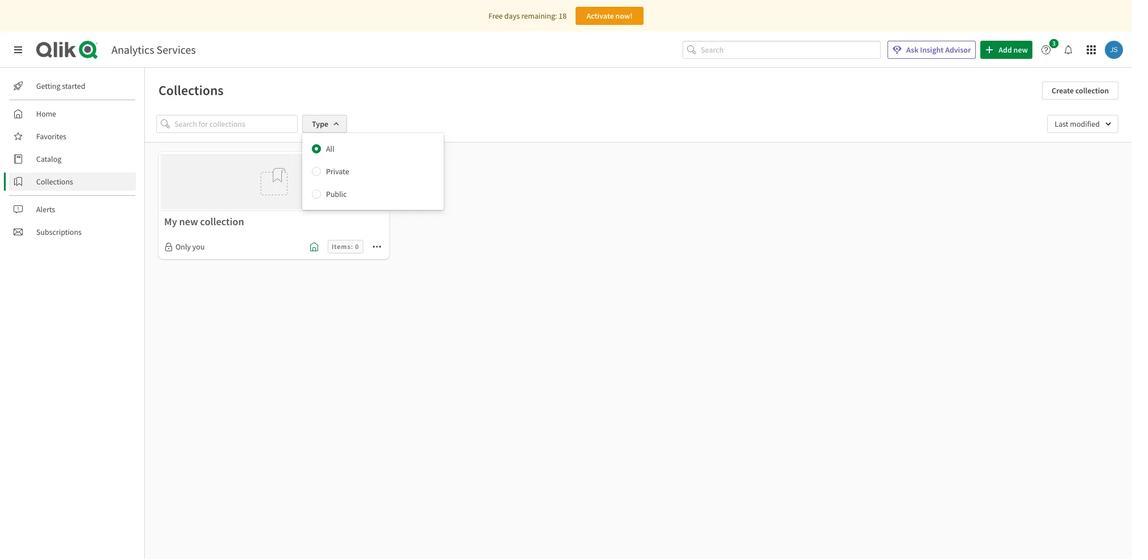 Task type: locate. For each thing, give the bounding box(es) containing it.
remove collection from home image
[[310, 243, 319, 252]]

alerts
[[36, 204, 55, 215]]

0 horizontal spatial new
[[179, 215, 198, 228]]

my
[[164, 215, 177, 228]]

collections
[[159, 82, 224, 99], [36, 177, 73, 187]]

favorites
[[36, 131, 66, 142]]

analytics
[[112, 42, 154, 57]]

add new
[[999, 45, 1029, 55]]

collection up you
[[200, 215, 244, 228]]

0 horizontal spatial collections
[[36, 177, 73, 187]]

1 vertical spatial new
[[179, 215, 198, 228]]

3 button
[[1038, 39, 1063, 59]]

public
[[326, 189, 347, 199]]

free days remaining: 18
[[489, 11, 567, 21]]

0 vertical spatial new
[[1014, 45, 1029, 55]]

now!
[[616, 11, 633, 21]]

1 horizontal spatial new
[[1014, 45, 1029, 55]]

type option group
[[302, 138, 444, 206]]

home
[[36, 109, 56, 119]]

favorites link
[[9, 127, 136, 146]]

activate now!
[[587, 11, 633, 21]]

collections down 'services'
[[159, 82, 224, 99]]

getting started
[[36, 81, 85, 91]]

insight
[[921, 45, 944, 55]]

create collection
[[1052, 86, 1110, 96]]

0 horizontal spatial collection
[[200, 215, 244, 228]]

new for my
[[179, 215, 198, 228]]

add new button
[[981, 41, 1033, 59]]

searchbar element
[[683, 41, 882, 59]]

0
[[355, 243, 360, 251]]

Last modified field
[[1048, 115, 1119, 133]]

1 horizontal spatial collection
[[1076, 86, 1110, 96]]

Search for collections text field
[[174, 115, 298, 133]]

activate
[[587, 11, 614, 21]]

ask insight advisor
[[907, 45, 972, 55]]

catalog
[[36, 154, 61, 164]]

1 vertical spatial collections
[[36, 177, 73, 187]]

0 vertical spatial collections
[[159, 82, 224, 99]]

collections down "catalog"
[[36, 177, 73, 187]]

items: 0
[[332, 243, 360, 251]]

services
[[157, 42, 196, 57]]

3
[[1053, 39, 1056, 48]]

close sidebar menu image
[[14, 45, 23, 54]]

1 horizontal spatial collections
[[159, 82, 224, 99]]

collection
[[1076, 86, 1110, 96], [200, 215, 244, 228]]

items:
[[332, 243, 354, 251]]

modified
[[1071, 119, 1101, 129]]

create
[[1052, 86, 1075, 96]]

collection right create
[[1076, 86, 1110, 96]]

ask insight advisor button
[[888, 41, 977, 59]]

more actions image
[[373, 243, 382, 252]]

home link
[[9, 105, 136, 123]]

remaining:
[[522, 11, 557, 21]]

days
[[505, 11, 520, 21]]

new right add
[[1014, 45, 1029, 55]]

you
[[193, 242, 205, 252]]

0 vertical spatial collection
[[1076, 86, 1110, 96]]

new inside dropdown button
[[1014, 45, 1029, 55]]

new
[[1014, 45, 1029, 55], [179, 215, 198, 228]]

new right my
[[179, 215, 198, 228]]

collections link
[[9, 173, 136, 191]]

jacob simon image
[[1106, 41, 1124, 59]]

collection inside button
[[1076, 86, 1110, 96]]

private
[[326, 167, 349, 177]]



Task type: describe. For each thing, give the bounding box(es) containing it.
Search text field
[[701, 41, 882, 59]]

analytics services
[[112, 42, 196, 57]]

subscriptions link
[[9, 223, 136, 241]]

18
[[559, 11, 567, 21]]

create collection button
[[1043, 82, 1119, 100]]

all
[[326, 144, 335, 154]]

getting started link
[[9, 77, 136, 95]]

type
[[312, 119, 329, 129]]

analytics services element
[[112, 42, 196, 57]]

navigation pane element
[[0, 73, 144, 246]]

only
[[176, 242, 191, 252]]

advisor
[[946, 45, 972, 55]]

last
[[1055, 119, 1069, 129]]

filters region
[[145, 106, 1133, 210]]

last modified
[[1055, 119, 1101, 129]]

activate now! link
[[576, 7, 644, 25]]

1 vertical spatial collection
[[200, 215, 244, 228]]

free
[[489, 11, 503, 21]]

getting
[[36, 81, 60, 91]]

catalog link
[[9, 150, 136, 168]]

collections inside the navigation pane element
[[36, 177, 73, 187]]

only you
[[176, 242, 205, 252]]

alerts link
[[9, 201, 136, 219]]

started
[[62, 81, 85, 91]]

add
[[999, 45, 1013, 55]]

ask
[[907, 45, 919, 55]]

my new collection
[[164, 215, 244, 228]]

subscriptions
[[36, 227, 82, 237]]

new for add
[[1014, 45, 1029, 55]]

type button
[[302, 115, 347, 133]]



Task type: vqa. For each thing, say whether or not it's contained in the screenshot.
"Search" "text field" on the right of page
yes



